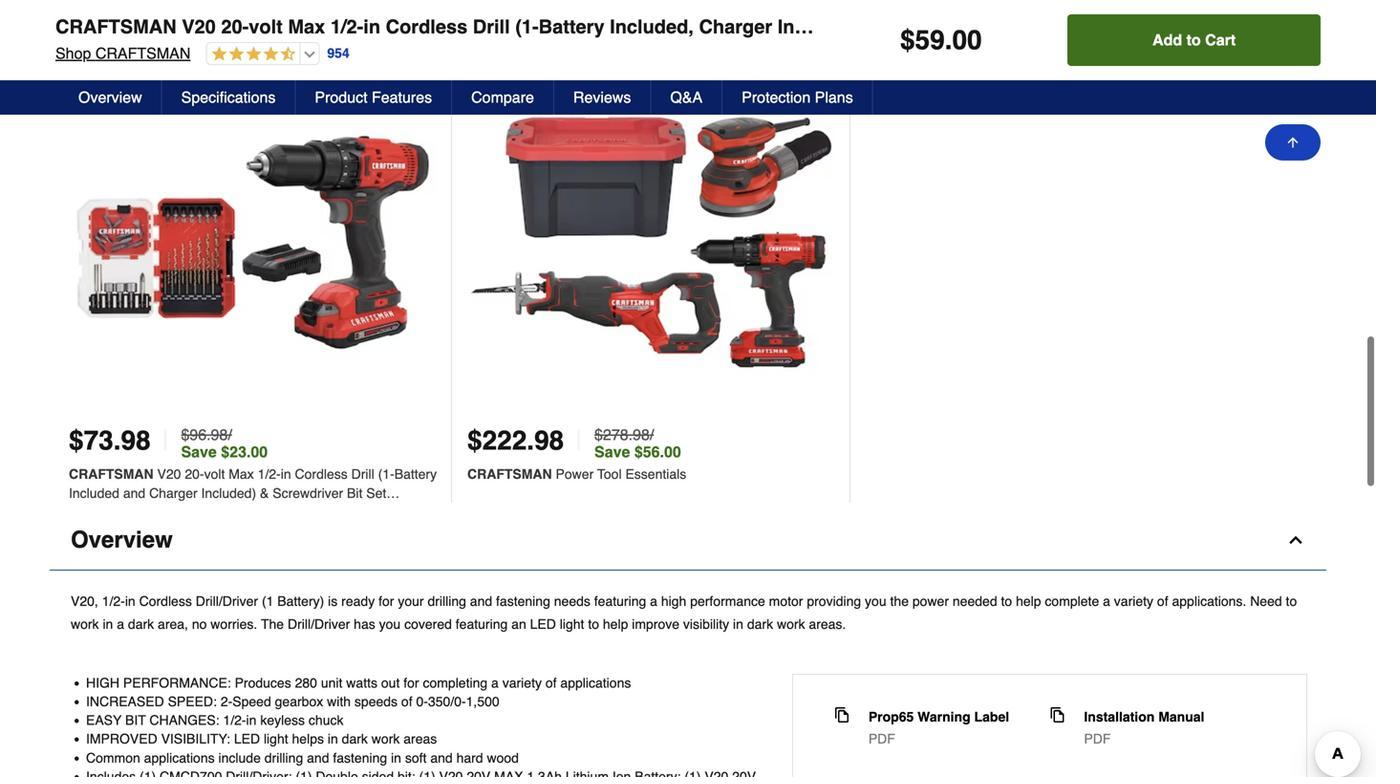 Task type: vqa. For each thing, say whether or not it's contained in the screenshot.
top fastening
yes



Task type: describe. For each thing, give the bounding box(es) containing it.
dark for v20, 1/2-in cordless drill/driver (1 battery) is ready for your drilling and fastening needs featuring a high performance motor providing you the power needed to help complete a variety of applications. need to work in a dark area, no worries. the drill/driver has you covered featuring an led light to help improve visibility in dark work areas.
[[128, 617, 154, 632]]

pdf inside installation manual pdf
[[1085, 731, 1112, 747]]

compare
[[472, 88, 534, 106]]

light inside high performance: produces 280 unit watts out for completing a variety of applications increased speed: 2-speed gearbox with speeds of 0-350/0-1,500 easy bit changes: 1/2-in keyless chuck improved visibility: led light helps in dark work areas common applications include drilling and fastening in soft and hard wood
[[264, 732, 288, 747]]

2 horizontal spatial cordless
[[386, 16, 468, 38]]

ready
[[342, 594, 375, 609]]

in left soft
[[391, 750, 402, 766]]

has
[[354, 617, 376, 632]]

to down needs
[[588, 617, 600, 632]]

$ 59 . 00
[[901, 25, 983, 55]]

59
[[916, 25, 945, 55]]

in
[[815, 26, 838, 52]]

&
[[260, 486, 269, 501]]

v20 inside v20 20-volt max 1/2-in cordless drill (1-battery included and charger included) & screwdriver bit set drill/driver (35-piece)
[[157, 467, 181, 482]]

00
[[953, 25, 983, 55]]

watts
[[346, 675, 378, 691]]

shop
[[55, 44, 91, 62]]

reviews button
[[555, 80, 652, 115]]

max inside v20 20-volt max 1/2-in cordless drill (1-battery included and charger included) & screwdriver bit set drill/driver (35-piece)
[[229, 467, 254, 482]]

light inside v20, 1/2-in cordless drill/driver (1 battery) is ready for your drilling and fastening needs featuring a high performance motor providing you the power needed to help complete a variety of applications. need to work in a dark area, no worries. the drill/driver has you covered featuring an led light to help improve visibility in dark work areas.
[[560, 617, 585, 632]]

the
[[891, 594, 909, 609]]

0 vertical spatial you
[[865, 594, 887, 609]]

save $56.00
[[595, 443, 682, 461]]

1 horizontal spatial featuring
[[595, 594, 647, 609]]

$23.00
[[221, 443, 268, 461]]

installation
[[1085, 709, 1155, 725]]

this
[[539, 26, 591, 52]]

visibility:
[[161, 732, 230, 747]]

wood
[[487, 750, 519, 766]]

is
[[659, 26, 680, 52]]

the
[[261, 617, 284, 632]]

protection
[[742, 88, 811, 106]]

1 horizontal spatial v20
[[182, 16, 216, 38]]

954
[[327, 46, 350, 61]]

fastening inside v20, 1/2-in cordless drill/driver (1 battery) is ready for your drilling and fastening needs featuring a high performance motor providing you the power needed to help complete a variety of applications. need to work in a dark area, no worries. the drill/driver has you covered featuring an led light to help improve visibility in dark work areas.
[[496, 594, 551, 609]]

save $23.00
[[181, 443, 268, 461]]

power
[[913, 594, 950, 609]]

variety inside v20, 1/2-in cordless drill/driver (1 battery) is ready for your drilling and fastening needs featuring a high performance motor providing you the power needed to help complete a variety of applications. need to work in a dark area, no worries. the drill/driver has you covered featuring an led light to help improve visibility in dark work areas.
[[1115, 594, 1154, 609]]

for inside v20, 1/2-in cordless drill/driver (1 battery) is ready for your drilling and fastening needs featuring a high performance motor providing you the power needed to help complete a variety of applications. need to work in a dark area, no worries. the drill/driver has you covered featuring an led light to help improve visibility in dark work areas.
[[379, 594, 394, 609]]

0 vertical spatial applications
[[561, 675, 631, 691]]

soft
[[405, 750, 427, 766]]

craftsman for craftsman power tool essentials
[[468, 467, 552, 482]]

drill inside v20 20-volt max 1/2-in cordless drill (1-battery included and charger included) & screwdriver bit set drill/driver (35-piece)
[[352, 467, 375, 482]]

performance:
[[123, 675, 231, 691]]

your
[[398, 594, 424, 609]]

222
[[482, 425, 527, 456]]

unit
[[321, 675, 343, 691]]

$278.98 /
[[595, 426, 654, 444]]

warning
[[918, 709, 971, 725]]

to right need
[[1287, 594, 1298, 609]]

1,500
[[466, 694, 500, 709]]

1 vertical spatial featuring
[[456, 617, 508, 632]]

piece)
[[159, 505, 197, 520]]

volt inside v20 20-volt max 1/2-in cordless drill (1-battery included and charger included) & screwdriver bit set drill/driver (35-piece)
[[204, 467, 225, 482]]

1/2- inside high performance: produces 280 unit watts out for completing a variety of applications increased speed: 2-speed gearbox with speeds of 0-350/0-1,500 easy bit changes: 1/2-in keyless chuck improved visibility: led light helps in dark work areas common applications include drilling and fastening in soft and hard wood
[[223, 713, 246, 728]]

0 horizontal spatial work
[[71, 617, 99, 632]]

$ for 73
[[69, 425, 84, 456]]

0-
[[416, 694, 428, 709]]

for inside high performance: produces 280 unit watts out for completing a variety of applications increased speed: 2-speed gearbox with speeds of 0-350/0-1,500 easy bit changes: 1/2-in keyless chuck improved visibility: led light helps in dark work areas common applications include drilling and fastening in soft and hard wood
[[404, 675, 419, 691]]

a inside high performance: produces 280 unit watts out for completing a variety of applications increased speed: 2-speed gearbox with speeds of 0-350/0-1,500 easy bit changes: 1/2-in keyless chuck improved visibility: led light helps in dark work areas common applications include drilling and fastening in soft and hard wood
[[492, 675, 499, 691]]

and down helps
[[307, 750, 329, 766]]

easy
[[86, 713, 122, 728]]

include
[[219, 750, 261, 766]]

0 horizontal spatial help
[[603, 617, 629, 632]]

shop craftsman
[[55, 44, 191, 62]]

produces
[[235, 675, 291, 691]]

battery)
[[278, 594, 324, 609]]

craftsman right shop
[[95, 44, 191, 62]]

1/2- up 954
[[331, 16, 364, 38]]

1/2- inside v20, 1/2-in cordless drill/driver (1 battery) is ready for your drilling and fastening needs featuring a high performance motor providing you the power needed to help complete a variety of applications. need to work in a dark area, no worries. the drill/driver has you covered featuring an led light to help improve visibility in dark work areas.
[[102, 594, 125, 609]]

$278.98
[[595, 426, 650, 444]]

save for $ 222 . 98
[[595, 443, 631, 461]]

dark for high performance: produces 280 unit watts out for completing a variety of applications increased speed: 2-speed gearbox with speeds of 0-350/0-1,500 easy bit changes: 1/2-in keyless chuck improved visibility: led light helps in dark work areas common applications include drilling and fastening in soft and hard wood
[[342, 732, 368, 747]]

chevron up image
[[1287, 531, 1306, 550]]

prop65 warning label link
[[869, 707, 1010, 727]]

charger for included,
[[699, 16, 773, 38]]

areas
[[404, 732, 437, 747]]

power
[[556, 467, 594, 482]]

/ for $ 73 . 98
[[228, 426, 232, 444]]

(1
[[262, 594, 274, 609]]

high
[[86, 675, 120, 691]]

helps
[[292, 732, 324, 747]]

keyless
[[260, 713, 305, 728]]

of inside v20, 1/2-in cordless drill/driver (1 battery) is ready for your drilling and fastening needs featuring a high performance motor providing you the power needed to help complete a variety of applications. need to work in a dark area, no worries. the drill/driver has you covered featuring an led light to help improve visibility in dark work areas.
[[1158, 594, 1169, 609]]

v20 20-volt max 1/2-in cordless drill (1-battery included and charger included) & screwdriver bit set drill/driver (35-piece) image
[[69, 70, 451, 414]]

essentials
[[626, 467, 687, 482]]

4.5 stars image
[[207, 46, 296, 64]]

included,
[[610, 16, 694, 38]]

covered
[[405, 617, 452, 632]]

applications.
[[1173, 594, 1247, 609]]

gearbox
[[275, 694, 323, 709]]

work inside high performance: produces 280 unit watts out for completing a variety of applications increased speed: 2-speed gearbox with speeds of 0-350/0-1,500 easy bit changes: 1/2-in keyless chuck improved visibility: led light helps in dark work areas common applications include drilling and fastening in soft and hard wood
[[372, 732, 400, 747]]

screwdriver
[[273, 486, 343, 501]]

20- inside v20 20-volt max 1/2-in cordless drill (1-battery included and charger included) & screwdriver bit set drill/driver (35-piece)
[[185, 467, 204, 482]]

need
[[1251, 594, 1283, 609]]

0 vertical spatial max
[[288, 16, 325, 38]]

to right needed
[[1002, 594, 1013, 609]]

features
[[372, 88, 432, 106]]

0 horizontal spatial applications
[[144, 750, 215, 766]]

out
[[381, 675, 400, 691]]

complete
[[1046, 594, 1100, 609]]

providing
[[807, 594, 862, 609]]

arrow up image
[[1286, 135, 1301, 150]]

needed
[[953, 594, 998, 609]]

needs
[[554, 594, 591, 609]]

specifications
[[181, 88, 276, 106]]

overview for the bottom overview "button"
[[71, 527, 173, 553]]

v20, 1/2-in cordless drill/driver (1 battery) is ready for your drilling and fastening needs featuring a high performance motor providing you the power needed to help complete a variety of applications. need to work in a dark area, no worries. the drill/driver has you covered featuring an led light to help improve visibility in dark work areas.
[[71, 594, 1298, 632]]

improve
[[632, 617, 680, 632]]

hard
[[457, 750, 483, 766]]

pdf inside prop65 warning label pdf
[[869, 731, 896, 747]]

2 horizontal spatial drill/driver
[[288, 617, 350, 632]]

v20,
[[71, 594, 98, 609]]

add to cart
[[1153, 31, 1237, 49]]

1 vertical spatial overview button
[[50, 511, 1327, 571]]

product features
[[315, 88, 432, 106]]

reviews
[[574, 88, 631, 106]]

1 horizontal spatial of
[[546, 675, 557, 691]]

tool
[[598, 467, 622, 482]]

included) for and
[[201, 486, 256, 501]]

and right soft
[[431, 750, 453, 766]]

0 vertical spatial volt
[[249, 16, 283, 38]]

1 horizontal spatial battery
[[539, 16, 605, 38]]

led inside high performance: produces 280 unit watts out for completing a variety of applications increased speed: 2-speed gearbox with speeds of 0-350/0-1,500 easy bit changes: 1/2-in keyless chuck improved visibility: led light helps in dark work areas common applications include drilling and fastening in soft and hard wood
[[234, 732, 260, 747]]

high
[[662, 594, 687, 609]]

is
[[328, 594, 338, 609]]

improved
[[86, 732, 157, 747]]

areas.
[[809, 617, 847, 632]]

in down chuck
[[328, 732, 338, 747]]



Task type: locate. For each thing, give the bounding box(es) containing it.
completing
[[423, 675, 488, 691]]

save up the tool
[[595, 443, 631, 461]]

changes:
[[150, 713, 219, 728]]

drill up bit
[[352, 467, 375, 482]]

0 horizontal spatial battery
[[395, 467, 437, 482]]

cordless inside v20 20-volt max 1/2-in cordless drill (1-battery included and charger included) & screwdriver bit set drill/driver (35-piece)
[[295, 467, 348, 482]]

item
[[598, 26, 652, 52]]

included) inside v20 20-volt max 1/2-in cordless drill (1-battery included and charger included) & screwdriver bit set drill/driver (35-piece)
[[201, 486, 256, 501]]

1 horizontal spatial work
[[372, 732, 400, 747]]

1 horizontal spatial pdf
[[1085, 731, 1112, 747]]

0 horizontal spatial variety
[[503, 675, 542, 691]]

specifications button
[[162, 80, 296, 115]]

help left improve
[[603, 617, 629, 632]]

help left 'complete'
[[1017, 594, 1042, 609]]

work left areas
[[372, 732, 400, 747]]

light down needs
[[560, 617, 585, 632]]

0 vertical spatial drill/driver
[[69, 505, 131, 520]]

2 horizontal spatial dark
[[748, 617, 774, 632]]

1 horizontal spatial help
[[1017, 594, 1042, 609]]

2 / from the left
[[650, 426, 654, 444]]

set
[[366, 486, 387, 501]]

overview button up high
[[50, 511, 1327, 571]]

craftsman power tool essentials
[[468, 467, 687, 482]]

1 98 from the left
[[121, 425, 151, 456]]

| for $ 222 . 98
[[576, 424, 583, 457]]

1/2- up "&"
[[258, 467, 281, 482]]

in right the v20,
[[125, 594, 136, 609]]

prop65 warning label pdf
[[869, 709, 1010, 747]]

drill up compare
[[473, 16, 510, 38]]

1/2- right the v20,
[[102, 594, 125, 609]]

0 horizontal spatial save
[[181, 443, 217, 461]]

craftsman v20 20-volt max 1/2-in cordless drill (1-battery included, charger included)
[[55, 16, 863, 38]]

1 horizontal spatial charger
[[699, 16, 773, 38]]

1/2- down 2-
[[223, 713, 246, 728]]

in down speed
[[246, 713, 257, 728]]

applications down needs
[[561, 675, 631, 691]]

craftsman
[[55, 16, 177, 38], [95, 44, 191, 62], [69, 467, 154, 482], [468, 467, 552, 482]]

drilling down helps
[[265, 750, 303, 766]]

(1- up set
[[378, 467, 395, 482]]

you left the
[[865, 594, 887, 609]]

variety
[[1115, 594, 1154, 609], [503, 675, 542, 691]]

1 horizontal spatial cordless
[[295, 467, 348, 482]]

1 vertical spatial overview
[[71, 527, 173, 553]]

protection plans button
[[723, 80, 874, 115]]

0 horizontal spatial charger
[[149, 486, 198, 501]]

save for $ 73 . 98
[[181, 443, 217, 461]]

0 horizontal spatial pdf
[[869, 731, 896, 747]]

overview down (35-
[[71, 527, 173, 553]]

0 horizontal spatial .
[[114, 425, 121, 456]]

craftsman for craftsman
[[69, 467, 154, 482]]

installation manual pdf
[[1085, 709, 1205, 747]]

0 horizontal spatial light
[[264, 732, 288, 747]]

0 horizontal spatial document image
[[835, 707, 850, 723]]

led
[[530, 617, 556, 632], [234, 732, 260, 747]]

led right the an
[[530, 617, 556, 632]]

0 horizontal spatial v20
[[157, 467, 181, 482]]

1 / from the left
[[228, 426, 232, 444]]

0 horizontal spatial fastening
[[333, 750, 387, 766]]

|
[[162, 424, 170, 457], [576, 424, 583, 457]]

craftsman up shop craftsman
[[55, 16, 177, 38]]

prop65
[[869, 709, 914, 725]]

98 for $ 73 . 98
[[121, 425, 151, 456]]

1/2- inside v20 20-volt max 1/2-in cordless drill (1-battery included and charger included) & screwdriver bit set drill/driver (35-piece)
[[258, 467, 281, 482]]

98
[[121, 425, 151, 456], [535, 425, 564, 456]]

0 horizontal spatial included)
[[201, 486, 256, 501]]

speed:
[[168, 694, 217, 709]]

0 horizontal spatial (1-
[[378, 467, 395, 482]]

visibility
[[684, 617, 730, 632]]

0 horizontal spatial max
[[229, 467, 254, 482]]

charger right is
[[699, 16, 773, 38]]

1 vertical spatial v20
[[157, 467, 181, 482]]

0 vertical spatial overview button
[[59, 80, 162, 115]]

.
[[945, 25, 953, 55], [114, 425, 121, 456], [527, 425, 535, 456]]

1 vertical spatial battery
[[395, 467, 437, 482]]

1 horizontal spatial volt
[[249, 16, 283, 38]]

featuring up improve
[[595, 594, 647, 609]]

variety right 'complete'
[[1115, 594, 1154, 609]]

volt down the save $23.00 at the left of the page
[[204, 467, 225, 482]]

0 horizontal spatial for
[[379, 594, 394, 609]]

included) left "&"
[[201, 486, 256, 501]]

350/0-
[[428, 694, 466, 709]]

2 document image from the left
[[1050, 707, 1066, 723]]

cordless inside v20, 1/2-in cordless drill/driver (1 battery) is ready for your drilling and fastening needs featuring a high performance motor providing you the power needed to help complete a variety of applications. need to work in a dark area, no worries. the drill/driver has you covered featuring an led light to help improve visibility in dark work areas.
[[139, 594, 192, 609]]

in up high on the bottom left of page
[[103, 617, 113, 632]]

1 horizontal spatial (1-
[[516, 16, 539, 38]]

v20 20-volt max 1/2-in cordless drill (1-battery included and charger included) & screwdriver bit set drill/driver (35-piece)
[[69, 467, 437, 520]]

1 vertical spatial led
[[234, 732, 260, 747]]

worries.
[[211, 617, 258, 632]]

1/2-
[[331, 16, 364, 38], [258, 467, 281, 482], [102, 594, 125, 609], [223, 713, 246, 728]]

to inside add to cart 'button'
[[1187, 31, 1202, 49]]

and inside v20, 1/2-in cordless drill/driver (1 battery) is ready for your drilling and fastening needs featuring a high performance motor providing you the power needed to help complete a variety of applications. need to work in a dark area, no worries. the drill/driver has you covered featuring an led light to help improve visibility in dark work areas.
[[470, 594, 493, 609]]

included)
[[778, 16, 863, 38], [201, 486, 256, 501]]

power tool essentials image
[[468, 70, 850, 414]]

high performance: produces 280 unit watts out for completing a variety of applications increased speed: 2-speed gearbox with speeds of 0-350/0-1,500 easy bit changes: 1/2-in keyless chuck improved visibility: led light helps in dark work areas common applications include drilling and fastening in soft and hard wood
[[86, 675, 631, 766]]

volt up 4.5 stars image
[[249, 16, 283, 38]]

motor
[[769, 594, 804, 609]]

0 vertical spatial battery
[[539, 16, 605, 38]]

0 vertical spatial fastening
[[496, 594, 551, 609]]

1 horizontal spatial $
[[468, 425, 482, 456]]

1 vertical spatial light
[[264, 732, 288, 747]]

v20 up 4.5 stars image
[[182, 16, 216, 38]]

1 horizontal spatial for
[[404, 675, 419, 691]]

dark down chuck
[[342, 732, 368, 747]]

0 vertical spatial included)
[[778, 16, 863, 38]]

variety down the an
[[503, 675, 542, 691]]

bit
[[347, 486, 363, 501]]

0 vertical spatial drilling
[[428, 594, 467, 609]]

battery inside v20 20-volt max 1/2-in cordless drill (1-battery included and charger included) & screwdriver bit set drill/driver (35-piece)
[[395, 467, 437, 482]]

included
[[69, 486, 119, 501]]

pdf down prop65
[[869, 731, 896, 747]]

and inside v20 20-volt max 1/2-in cordless drill (1-battery included and charger included) & screwdriver bit set drill/driver (35-piece)
[[123, 486, 146, 501]]

1 vertical spatial fastening
[[333, 750, 387, 766]]

document image left installation
[[1050, 707, 1066, 723]]

1 document image from the left
[[835, 707, 850, 723]]

20- down the save $23.00 at the left of the page
[[185, 467, 204, 482]]

overview
[[78, 88, 142, 106], [71, 527, 173, 553]]

variety inside high performance: produces 280 unit watts out for completing a variety of applications increased speed: 2-speed gearbox with speeds of 0-350/0-1,500 easy bit changes: 1/2-in keyless chuck improved visibility: led light helps in dark work areas common applications include drilling and fastening in soft and hard wood
[[503, 675, 542, 691]]

a left high
[[650, 594, 658, 609]]

fastening inside high performance: produces 280 unit watts out for completing a variety of applications increased speed: 2-speed gearbox with speeds of 0-350/0-1,500 easy bit changes: 1/2-in keyless chuck improved visibility: led light helps in dark work areas common applications include drilling and fastening in soft and hard wood
[[333, 750, 387, 766]]

a left 'area,'
[[117, 617, 124, 632]]

you right has
[[379, 617, 401, 632]]

$
[[901, 25, 916, 55], [69, 425, 84, 456], [468, 425, 482, 456]]

installation manual link
[[1085, 707, 1205, 727]]

to right 'add'
[[1187, 31, 1202, 49]]

$ for 59
[[901, 25, 916, 55]]

1 vertical spatial max
[[229, 467, 254, 482]]

drilling
[[428, 594, 467, 609], [265, 750, 303, 766]]

drilling inside v20, 1/2-in cordless drill/driver (1 battery) is ready for your drilling and fastening needs featuring a high performance motor providing you the power needed to help complete a variety of applications. need to work in a dark area, no worries. the drill/driver has you covered featuring an led light to help improve visibility in dark work areas.
[[428, 594, 467, 609]]

with
[[327, 694, 351, 709]]

1 vertical spatial drilling
[[265, 750, 303, 766]]

of left applications. on the bottom right of the page
[[1158, 594, 1169, 609]]

performance
[[691, 594, 766, 609]]

2 | from the left
[[576, 424, 583, 457]]

featuring left the an
[[456, 617, 508, 632]]

1 vertical spatial variety
[[503, 675, 542, 691]]

pdf
[[869, 731, 896, 747], [1085, 731, 1112, 747]]

1 horizontal spatial you
[[865, 594, 887, 609]]

cordless up the screwdriver
[[295, 467, 348, 482]]

included) for included,
[[778, 16, 863, 38]]

bit
[[125, 713, 146, 728]]

. for 59
[[945, 25, 953, 55]]

work down motor
[[777, 617, 806, 632]]

1 pdf from the left
[[869, 731, 896, 747]]

/
[[228, 426, 232, 444], [650, 426, 654, 444]]

dark
[[128, 617, 154, 632], [748, 617, 774, 632], [342, 732, 368, 747]]

1 vertical spatial applications
[[144, 750, 215, 766]]

1 horizontal spatial variety
[[1115, 594, 1154, 609]]

speeds
[[355, 694, 398, 709]]

2 vertical spatial cordless
[[139, 594, 192, 609]]

1 horizontal spatial drill
[[473, 16, 510, 38]]

and up (35-
[[123, 486, 146, 501]]

1 horizontal spatial max
[[288, 16, 325, 38]]

dark down motor
[[748, 617, 774, 632]]

0 vertical spatial light
[[560, 617, 585, 632]]

craftsman down 222
[[468, 467, 552, 482]]

label
[[975, 709, 1010, 725]]

common
[[86, 750, 140, 766]]

2 horizontal spatial .
[[945, 25, 953, 55]]

0 vertical spatial (1-
[[516, 16, 539, 38]]

fastening down chuck
[[333, 750, 387, 766]]

1 horizontal spatial dark
[[342, 732, 368, 747]]

1 vertical spatial help
[[603, 617, 629, 632]]

compare button
[[452, 80, 555, 115]]

max down $23.00
[[229, 467, 254, 482]]

0 vertical spatial led
[[530, 617, 556, 632]]

2 save from the left
[[595, 443, 631, 461]]

0 horizontal spatial drill
[[352, 467, 375, 482]]

98 up power
[[535, 425, 564, 456]]

. for 73
[[114, 425, 121, 456]]

speed
[[233, 694, 271, 709]]

drilling up covered
[[428, 594, 467, 609]]

1 save from the left
[[181, 443, 217, 461]]

0 horizontal spatial of
[[402, 694, 413, 709]]

document image for installation
[[1050, 707, 1066, 723]]

drill/driver down is
[[288, 617, 350, 632]]

2 vertical spatial drill/driver
[[288, 617, 350, 632]]

in inside v20 20-volt max 1/2-in cordless drill (1-battery included and charger included) & screwdriver bit set drill/driver (35-piece)
[[281, 467, 291, 482]]

cordless
[[386, 16, 468, 38], [295, 467, 348, 482], [139, 594, 192, 609]]

1 vertical spatial drill
[[352, 467, 375, 482]]

20-
[[221, 16, 249, 38], [185, 467, 204, 482]]

0 horizontal spatial 20-
[[185, 467, 204, 482]]

1 | from the left
[[162, 424, 170, 457]]

280
[[295, 675, 317, 691]]

73
[[84, 425, 114, 456]]

featured
[[687, 26, 809, 52]]

0 vertical spatial cordless
[[386, 16, 468, 38]]

charger up piece)
[[149, 486, 198, 501]]

1 horizontal spatial 20-
[[221, 16, 249, 38]]

drilling inside high performance: produces 280 unit watts out for completing a variety of applications increased speed: 2-speed gearbox with speeds of 0-350/0-1,500 easy bit changes: 1/2-in keyless chuck improved visibility: led light helps in dark work areas common applications include drilling and fastening in soft and hard wood
[[265, 750, 303, 766]]

0 horizontal spatial dark
[[128, 617, 154, 632]]

1 vertical spatial 20-
[[185, 467, 204, 482]]

$96.98
[[181, 426, 228, 444]]

charger
[[699, 16, 773, 38], [149, 486, 198, 501]]

/ up v20 20-volt max 1/2-in cordless drill (1-battery included and charger included) & screwdriver bit set drill/driver (35-piece)
[[228, 426, 232, 444]]

2-
[[221, 694, 233, 709]]

cordless up features
[[386, 16, 468, 38]]

dark left 'area,'
[[128, 617, 154, 632]]

to
[[1187, 31, 1202, 49], [1002, 594, 1013, 609], [1287, 594, 1298, 609], [588, 617, 600, 632]]

led up include
[[234, 732, 260, 747]]

1 horizontal spatial drilling
[[428, 594, 467, 609]]

1 vertical spatial you
[[379, 617, 401, 632]]

0 vertical spatial help
[[1017, 594, 1042, 609]]

$ for 222
[[468, 425, 482, 456]]

area,
[[158, 617, 188, 632]]

drill/driver up worries.
[[196, 594, 258, 609]]

for
[[379, 594, 394, 609], [404, 675, 419, 691]]

1 horizontal spatial led
[[530, 617, 556, 632]]

of left 0-
[[402, 694, 413, 709]]

and right the your
[[470, 594, 493, 609]]

q&a
[[671, 88, 703, 106]]

/ for $ 222 . 98
[[650, 426, 654, 444]]

0 horizontal spatial featuring
[[456, 617, 508, 632]]

0 vertical spatial drill
[[473, 16, 510, 38]]

add
[[1153, 31, 1183, 49]]

v20 up piece)
[[157, 467, 181, 482]]

document image left prop65
[[835, 707, 850, 723]]

0 horizontal spatial $
[[69, 425, 84, 456]]

max
[[288, 16, 325, 38], [229, 467, 254, 482]]

light
[[560, 617, 585, 632], [264, 732, 288, 747]]

0 vertical spatial charger
[[699, 16, 773, 38]]

craftsman up included
[[69, 467, 154, 482]]

max up 4.5 stars image
[[288, 16, 325, 38]]

0 vertical spatial overview
[[78, 88, 142, 106]]

fastening up the an
[[496, 594, 551, 609]]

manual
[[1159, 709, 1205, 725]]

1 horizontal spatial drill/driver
[[196, 594, 258, 609]]

1 horizontal spatial 98
[[535, 425, 564, 456]]

(1- inside v20 20-volt max 1/2-in cordless drill (1-battery included and charger included) & screwdriver bit set drill/driver (35-piece)
[[378, 467, 395, 482]]

1 vertical spatial drill/driver
[[196, 594, 258, 609]]

0 vertical spatial for
[[379, 594, 394, 609]]

/ up 'essentials'
[[650, 426, 654, 444]]

1 vertical spatial (1-
[[378, 467, 395, 482]]

drill/driver inside v20 20-volt max 1/2-in cordless drill (1-battery included and charger included) & screwdriver bit set drill/driver (35-piece)
[[69, 505, 131, 520]]

featuring
[[595, 594, 647, 609], [456, 617, 508, 632]]

for left the your
[[379, 594, 394, 609]]

charger inside v20 20-volt max 1/2-in cordless drill (1-battery included and charger included) & screwdriver bit set drill/driver (35-piece)
[[149, 486, 198, 501]]

| for $ 73 . 98
[[162, 424, 170, 457]]

overview down shop craftsman
[[78, 88, 142, 106]]

craftsman for craftsman v20 20-volt max 1/2-in cordless drill (1-battery included, charger included)
[[55, 16, 177, 38]]

2 horizontal spatial of
[[1158, 594, 1169, 609]]

0 horizontal spatial /
[[228, 426, 232, 444]]

0 vertical spatial v20
[[182, 16, 216, 38]]

20- up 4.5 stars image
[[221, 16, 249, 38]]

2 pdf from the left
[[1085, 731, 1112, 747]]

| up craftsman power tool essentials
[[576, 424, 583, 457]]

applications down visibility:
[[144, 750, 215, 766]]

0 horizontal spatial volt
[[204, 467, 225, 482]]

of
[[1158, 594, 1169, 609], [546, 675, 557, 691], [402, 694, 413, 709]]

chuck
[[309, 713, 344, 728]]

2 vertical spatial of
[[402, 694, 413, 709]]

1 horizontal spatial |
[[576, 424, 583, 457]]

save left $23.00
[[181, 443, 217, 461]]

1 horizontal spatial fastening
[[496, 594, 551, 609]]

no
[[192, 617, 207, 632]]

1 vertical spatial included)
[[201, 486, 256, 501]]

for right out on the left bottom of page
[[404, 675, 419, 691]]

in down performance
[[733, 617, 744, 632]]

led inside v20, 1/2-in cordless drill/driver (1 battery) is ready for your drilling and fastening needs featuring a high performance motor providing you the power needed to help complete a variety of applications. need to work in a dark area, no worries. the drill/driver has you covered featuring an led light to help improve visibility in dark work areas.
[[530, 617, 556, 632]]

work
[[71, 617, 99, 632], [777, 617, 806, 632], [372, 732, 400, 747]]

0 vertical spatial variety
[[1115, 594, 1154, 609]]

(1- up compare
[[516, 16, 539, 38]]

98 for $ 222 . 98
[[535, 425, 564, 456]]

this item is featured in
[[539, 26, 838, 52]]

cordless up 'area,'
[[139, 594, 192, 609]]

pdf down installation
[[1085, 731, 1112, 747]]

| left $96.98
[[162, 424, 170, 457]]

overview button down shop craftsman
[[59, 80, 162, 115]]

1 vertical spatial volt
[[204, 467, 225, 482]]

2 horizontal spatial work
[[777, 617, 806, 632]]

dark inside high performance: produces 280 unit watts out for completing a variety of applications increased speed: 2-speed gearbox with speeds of 0-350/0-1,500 easy bit changes: 1/2-in keyless chuck improved visibility: led light helps in dark work areas common applications include drilling and fastening in soft and hard wood
[[342, 732, 368, 747]]

1 vertical spatial for
[[404, 675, 419, 691]]

2 horizontal spatial $
[[901, 25, 916, 55]]

included) up plans
[[778, 16, 863, 38]]

document image
[[835, 707, 850, 723], [1050, 707, 1066, 723]]

0 horizontal spatial led
[[234, 732, 260, 747]]

overview for top overview "button"
[[78, 88, 142, 106]]

1 vertical spatial cordless
[[295, 467, 348, 482]]

2 98 from the left
[[535, 425, 564, 456]]

0 vertical spatial 20-
[[221, 16, 249, 38]]

work down the v20,
[[71, 617, 99, 632]]

light down keyless
[[264, 732, 288, 747]]

of down needs
[[546, 675, 557, 691]]

drill/driver down included
[[69, 505, 131, 520]]

in up the screwdriver
[[281, 467, 291, 482]]

0 horizontal spatial drilling
[[265, 750, 303, 766]]

0 horizontal spatial |
[[162, 424, 170, 457]]

1 vertical spatial charger
[[149, 486, 198, 501]]

a up 1,500
[[492, 675, 499, 691]]

overview button
[[59, 80, 162, 115], [50, 511, 1327, 571]]

charger for and
[[149, 486, 198, 501]]

a right 'complete'
[[1104, 594, 1111, 609]]

1 horizontal spatial applications
[[561, 675, 631, 691]]

98 right 73
[[121, 425, 151, 456]]

document image for prop65
[[835, 707, 850, 723]]

. for 222
[[527, 425, 535, 456]]

in up product features
[[364, 16, 381, 38]]

1 horizontal spatial light
[[560, 617, 585, 632]]



